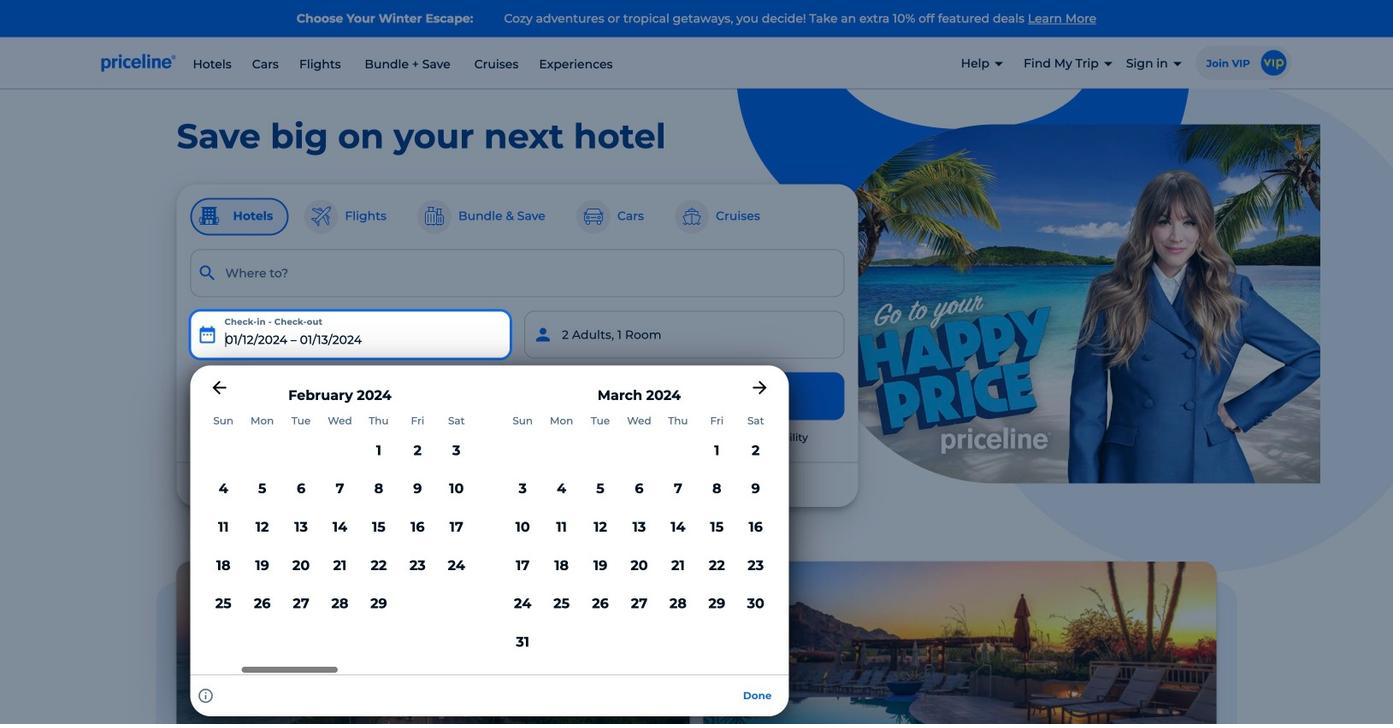 Task type: vqa. For each thing, say whether or not it's contained in the screenshot.
2nd Fort Lauderdale Image from the left
no



Task type: describe. For each thing, give the bounding box(es) containing it.
Where to? field
[[190, 249, 845, 297]]

traveler selection text field
[[524, 311, 845, 359]]

vip badge icon image
[[1261, 50, 1287, 76]]



Task type: locate. For each thing, give the bounding box(es) containing it.
types of travel tab list
[[190, 198, 845, 236]]

None field
[[190, 249, 845, 297]]

show march 2024 image
[[750, 378, 770, 398]]

Check-in - Check-out field
[[190, 311, 511, 359]]

priceline.com home image
[[101, 54, 176, 72]]

show january 2024 image
[[209, 378, 230, 398]]



